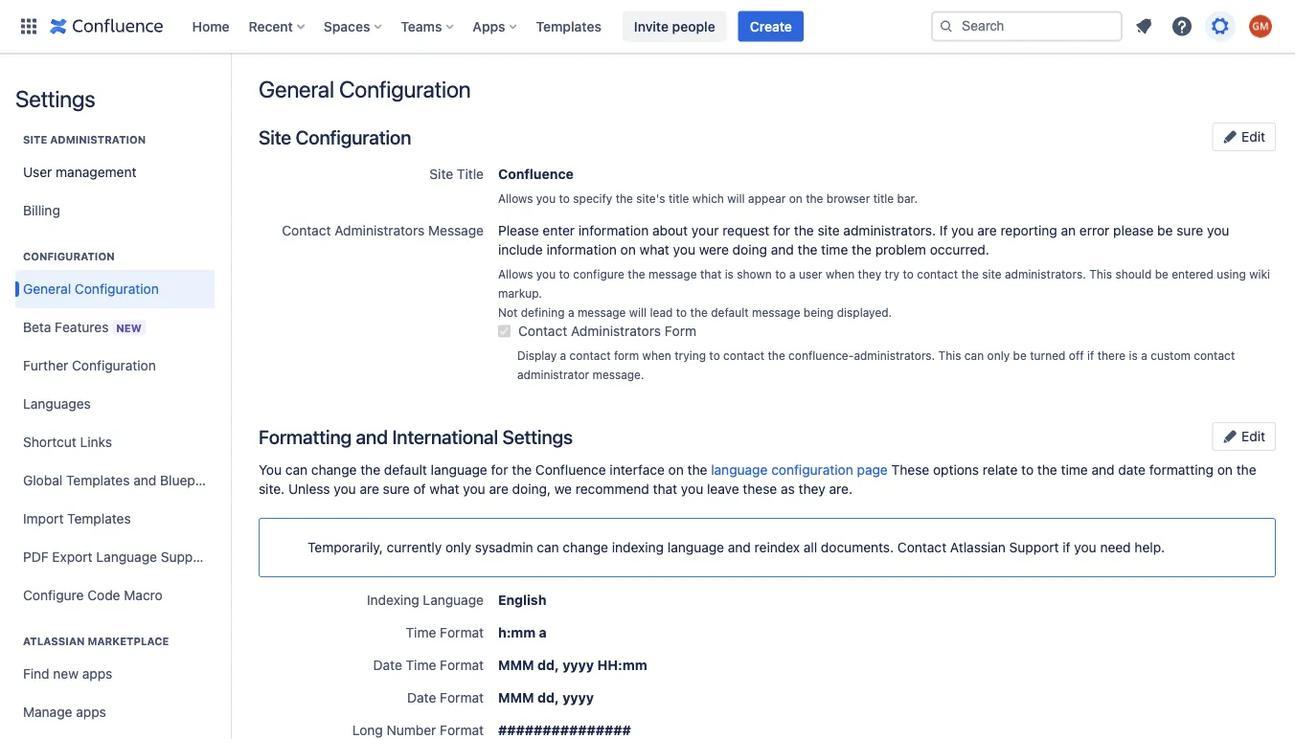 Task type: describe. For each thing, give the bounding box(es) containing it.
defining
[[521, 306, 565, 319]]

you left leave
[[681, 482, 704, 497]]

documents.
[[821, 540, 894, 556]]

0 vertical spatial apps
[[82, 666, 112, 682]]

you right the if
[[952, 223, 974, 239]]

only inside "display a contact form when trying to contact the confluence-administrators. this can only be turned off if there is a custom contact administrator message."
[[988, 349, 1010, 362]]

pdf export language support
[[23, 550, 211, 565]]

configure
[[23, 588, 84, 604]]

confluence inside confluence allows you to specify the site's title which will appear on the browser title bar.
[[498, 166, 574, 182]]

macro
[[124, 588, 163, 604]]

invite people
[[634, 18, 716, 34]]

0 horizontal spatial are
[[360, 482, 379, 497]]

language down "international"
[[431, 462, 488, 478]]

edit link for formatting and international settings
[[1213, 423, 1276, 451]]

spaces button
[[318, 11, 389, 42]]

temporarily,
[[308, 540, 383, 556]]

error
[[1080, 223, 1110, 239]]

1 horizontal spatial atlassian
[[951, 540, 1006, 556]]

is inside "display a contact form when trying to contact the confluence-administrators. this can only be turned off if there is a custom contact administrator message."
[[1129, 349, 1138, 362]]

if inside "display a contact form when trying to contact the confluence-administrators. this can only be turned off if there is a custom contact administrator message."
[[1088, 349, 1095, 362]]

relate
[[983, 462, 1018, 478]]

a up administrator
[[560, 349, 567, 362]]

new
[[53, 666, 79, 682]]

leave
[[707, 482, 739, 497]]

sure inside these options relate to the time and date formatting on the site. unless you are sure of what you are doing, we recommend that you leave these as they are.
[[383, 482, 410, 497]]

contact administrators form
[[518, 323, 697, 339]]

of
[[413, 482, 426, 497]]

browser
[[827, 192, 870, 205]]

message.
[[593, 368, 644, 381]]

you up markup.
[[536, 267, 556, 281]]

are inside please enter information about your request for the site administrators. if you are reporting an error please be sure you include information on what you were doing and the time the problem occurred. allows you to configure the message that is shown to a user when they try to contact the site administrators. this should be entered using wiki markup. not defining a message will lead to the default message being displayed.
[[978, 223, 997, 239]]

spaces
[[324, 18, 370, 34]]

configuration inside general configuration link
[[75, 281, 159, 297]]

import
[[23, 511, 64, 527]]

please
[[498, 223, 539, 239]]

you down about
[[673, 242, 696, 258]]

atlassian marketplace group
[[15, 615, 215, 740]]

site administration
[[23, 134, 146, 146]]

date time format
[[373, 658, 484, 674]]

there
[[1098, 349, 1126, 362]]

user management link
[[15, 153, 215, 192]]

###############
[[498, 723, 631, 739]]

1 horizontal spatial settings
[[503, 425, 573, 448]]

create
[[750, 18, 792, 34]]

reindex
[[755, 540, 800, 556]]

contact for contact administrators message
[[282, 223, 331, 239]]

atlassian inside group
[[23, 636, 85, 648]]

not
[[498, 306, 518, 319]]

manage apps
[[23, 705, 106, 721]]

teams button
[[395, 11, 461, 42]]

global templates and blueprints link
[[15, 462, 223, 500]]

marketplace
[[88, 636, 169, 648]]

general configuration link
[[15, 270, 215, 309]]

1 vertical spatial site
[[982, 267, 1002, 281]]

code
[[87, 588, 120, 604]]

you left need
[[1075, 540, 1097, 556]]

manage apps link
[[15, 694, 215, 732]]

on inside these options relate to the time and date formatting on the site. unless you are sure of what you are doing, we recommend that you leave these as they are.
[[1218, 462, 1233, 478]]

allows inside please enter information about your request for the site administrators. if you are reporting an error please be sure you include information on what you were doing and the time the problem occurred. allows you to configure the message that is shown to a user when they try to contact the site administrators. this should be entered using wiki markup. not defining a message will lead to the default message being displayed.
[[498, 267, 533, 281]]

date for date format
[[407, 690, 436, 706]]

on inside confluence allows you to specify the site's title which will appear on the browser title bar.
[[789, 192, 803, 205]]

1 horizontal spatial general configuration
[[259, 76, 471, 103]]

international
[[392, 425, 498, 448]]

will inside please enter information about your request for the site administrators. if you are reporting an error please be sure you include information on what you were doing and the time the problem occurred. allows you to configure the message that is shown to a user when they try to contact the site administrators. this should be entered using wiki markup. not defining a message will lead to the default message being displayed.
[[629, 306, 647, 319]]

these options relate to the time and date formatting on the site. unless you are sure of what you are doing, we recommend that you leave these as they are.
[[259, 462, 1257, 497]]

billing link
[[15, 192, 215, 230]]

long
[[352, 723, 383, 739]]

0 vertical spatial settings
[[15, 85, 95, 112]]

1 horizontal spatial message
[[649, 267, 697, 281]]

Search field
[[931, 11, 1123, 42]]

dd, for mmm dd, yyyy hh:mm
[[538, 658, 559, 674]]

language up leave
[[711, 462, 768, 478]]

find new apps link
[[15, 655, 215, 694]]

a left "custom"
[[1141, 349, 1148, 362]]

site for site title
[[430, 166, 453, 182]]

apps
[[473, 18, 506, 34]]

and inside please enter information about your request for the site administrators. if you are reporting an error please be sure you include information on what you were doing and the time the problem occurred. allows you to configure the message that is shown to a user when they try to contact the site administrators. this should be entered using wiki markup. not defining a message will lead to the default message being displayed.
[[771, 242, 794, 258]]

appswitcher icon image
[[17, 15, 40, 38]]

banner containing home
[[0, 0, 1296, 54]]

1 vertical spatial information
[[547, 242, 617, 258]]

time inside please enter information about your request for the site administrators. if you are reporting an error please be sure you include information on what you were doing and the time the problem occurred. allows you to configure the message that is shown to a user when they try to contact the site administrators. this should be entered using wiki markup. not defining a message will lead to the default message being displayed.
[[821, 242, 848, 258]]

shortcut
[[23, 435, 76, 450]]

mmm for mmm dd, yyyy hh:mm
[[498, 658, 534, 674]]

you right of
[[463, 482, 486, 497]]

2 horizontal spatial contact
[[898, 540, 947, 556]]

blueprints
[[160, 473, 223, 489]]

options
[[933, 462, 979, 478]]

doing,
[[512, 482, 551, 497]]

recommend
[[576, 482, 650, 497]]

1 title from the left
[[669, 192, 689, 205]]

further configuration
[[23, 358, 156, 374]]

1 horizontal spatial can
[[537, 540, 559, 556]]

configuration inside 'further configuration' link
[[72, 358, 156, 374]]

these
[[743, 482, 777, 497]]

the inside "display a contact form when trying to contact the confluence-administrators. this can only be turned off if there is a custom contact administrator message."
[[768, 349, 786, 362]]

a left user
[[790, 267, 796, 281]]

english
[[498, 593, 547, 609]]

edit for site configuration
[[1238, 129, 1266, 145]]

doing
[[733, 242, 768, 258]]

recent button
[[243, 11, 312, 42]]

that inside these options relate to the time and date formatting on the site. unless you are sure of what you are doing, we recommend that you leave these as they are.
[[653, 482, 678, 497]]

home
[[192, 18, 230, 34]]

configure
[[573, 267, 625, 281]]

home link
[[186, 11, 235, 42]]

billing
[[23, 203, 60, 218]]

1 horizontal spatial support
[[1010, 540, 1059, 556]]

be inside "display a contact form when trying to contact the confluence-administrators. this can only be turned off if there is a custom contact administrator message."
[[1013, 349, 1027, 362]]

that inside please enter information about your request for the site administrators. if you are reporting an error please be sure you include information on what you were doing and the time the problem occurred. allows you to configure the message that is shown to a user when they try to contact the site administrators. this should be entered using wiki markup. not defining a message will lead to the default message being displayed.
[[700, 267, 722, 281]]

language inside 'link'
[[96, 550, 157, 565]]

title
[[457, 166, 484, 182]]

if
[[940, 223, 948, 239]]

shortcut links
[[23, 435, 112, 450]]

templates for import templates
[[67, 511, 131, 527]]

0 vertical spatial be
[[1158, 223, 1173, 239]]

entered
[[1172, 267, 1214, 281]]

can inside "display a contact form when trying to contact the confluence-administrators. this can only be turned off if there is a custom contact administrator message."
[[965, 349, 984, 362]]

contact right trying
[[724, 349, 765, 362]]

contact for contact administrators form
[[518, 323, 568, 339]]

is inside please enter information about your request for the site administrators. if you are reporting an error please be sure you include information on what you were doing and the time the problem occurred. allows you to configure the message that is shown to a user when they try to contact the site administrators. this should be entered using wiki markup. not defining a message will lead to the default message being displayed.
[[725, 267, 734, 281]]

custom
[[1151, 349, 1191, 362]]

1 vertical spatial apps
[[76, 705, 106, 721]]

long number format
[[352, 723, 484, 739]]

administrator
[[517, 368, 589, 381]]

being
[[804, 306, 834, 319]]

1 vertical spatial if
[[1063, 540, 1071, 556]]

1 vertical spatial default
[[384, 462, 427, 478]]

using
[[1217, 267, 1247, 281]]

on right interface
[[669, 462, 684, 478]]

0 horizontal spatial can
[[285, 462, 308, 478]]

further
[[23, 358, 68, 374]]

formatting and international settings
[[259, 425, 573, 448]]

administrators for message
[[335, 223, 425, 239]]

form
[[665, 323, 697, 339]]

small image
[[1223, 429, 1238, 444]]

you can change the default language for the confluence interface on the language configuration page
[[259, 462, 888, 478]]

what inside these options relate to the time and date formatting on the site. unless you are sure of what you are doing, we recommend that you leave these as they are.
[[430, 482, 460, 497]]

formatting
[[259, 425, 352, 448]]

to left configure
[[559, 267, 570, 281]]

what inside please enter information about your request for the site administrators. if you are reporting an error please be sure you include information on what you were doing and the time the problem occurred. allows you to configure the message that is shown to a user when they try to contact the site administrators. this should be entered using wiki markup. not defining a message will lead to the default message being displayed.
[[640, 242, 670, 258]]

find
[[23, 666, 49, 682]]

new
[[116, 322, 142, 334]]

site configuration
[[259, 126, 411, 148]]

mmm dd, yyyy hh:mm
[[498, 658, 647, 674]]

unless
[[288, 482, 330, 497]]

pdf
[[23, 550, 49, 565]]

configure code macro
[[23, 588, 163, 604]]

contact right "custom"
[[1194, 349, 1236, 362]]

to inside "display a contact form when trying to contact the confluence-administrators. this can only be turned off if there is a custom contact administrator message."
[[709, 349, 720, 362]]

edit for formatting and international settings
[[1238, 429, 1266, 445]]

as
[[781, 482, 795, 497]]

2 time from the top
[[406, 658, 436, 674]]

global templates and blueprints
[[23, 473, 223, 489]]

1 vertical spatial confluence
[[536, 462, 606, 478]]

languages
[[23, 396, 91, 412]]

they inside these options relate to the time and date formatting on the site. unless you are sure of what you are doing, we recommend that you leave these as they are.
[[799, 482, 826, 497]]

to up form on the right of the page
[[676, 306, 687, 319]]

site's
[[637, 192, 666, 205]]

2 horizontal spatial message
[[752, 306, 801, 319]]

atlassian marketplace
[[23, 636, 169, 648]]

further configuration link
[[15, 347, 215, 385]]

help icon image
[[1171, 15, 1194, 38]]



Task type: locate. For each thing, give the bounding box(es) containing it.
bar.
[[898, 192, 918, 205]]

templates right apps popup button at the left of the page
[[536, 18, 602, 34]]

about
[[653, 223, 688, 239]]

1 format from the top
[[440, 625, 484, 641]]

1 horizontal spatial title
[[874, 192, 894, 205]]

1 vertical spatial settings
[[503, 425, 573, 448]]

dd,
[[538, 658, 559, 674], [538, 690, 559, 706]]

4 format from the top
[[440, 723, 484, 739]]

they inside please enter information about your request for the site administrators. if you are reporting an error please be sure you include information on what you were doing and the time the problem occurred. allows you to configure the message that is shown to a user when they try to contact the site administrators. this should be entered using wiki markup. not defining a message will lead to the default message being displayed.
[[858, 267, 882, 281]]

occurred.
[[930, 242, 990, 258]]

beta
[[23, 319, 51, 335]]

to inside these options relate to the time and date formatting on the site. unless you are sure of what you are doing, we recommend that you leave these as they are.
[[1022, 462, 1034, 478]]

for down "international"
[[491, 462, 508, 478]]

time up user
[[821, 242, 848, 258]]

mmm up ###############
[[498, 690, 534, 706]]

recent
[[249, 18, 293, 34]]

create link
[[739, 11, 804, 42]]

1 vertical spatial for
[[491, 462, 508, 478]]

1 vertical spatial what
[[430, 482, 460, 497]]

1 vertical spatial language
[[423, 593, 484, 609]]

1 horizontal spatial only
[[988, 349, 1010, 362]]

1 vertical spatial general configuration
[[23, 281, 159, 297]]

site down browser
[[818, 223, 840, 239]]

time inside these options relate to the time and date formatting on the site. unless you are sure of what you are doing, we recommend that you leave these as they are.
[[1061, 462, 1088, 478]]

0 vertical spatial only
[[988, 349, 1010, 362]]

for down appear
[[773, 223, 791, 239]]

configuration group
[[15, 230, 223, 621]]

interface
[[610, 462, 665, 478]]

0 horizontal spatial if
[[1063, 540, 1071, 556]]

1 vertical spatial allows
[[498, 267, 533, 281]]

0 horizontal spatial default
[[384, 462, 427, 478]]

0 vertical spatial default
[[711, 306, 749, 319]]

settings icon image
[[1209, 15, 1232, 38]]

0 horizontal spatial general configuration
[[23, 281, 159, 297]]

languages link
[[15, 385, 215, 424]]

when inside please enter information about your request for the site administrators. if you are reporting an error please be sure you include information on what you were doing and the time the problem occurred. allows you to configure the message that is shown to a user when they try to contact the site administrators. this should be entered using wiki markup. not defining a message will lead to the default message being displayed.
[[826, 267, 855, 281]]

1 vertical spatial that
[[653, 482, 678, 497]]

administrators. down displayed.
[[854, 349, 935, 362]]

you up the using
[[1208, 223, 1230, 239]]

0 vertical spatial atlassian
[[951, 540, 1006, 556]]

wiki
[[1250, 267, 1271, 281]]

this
[[1090, 267, 1113, 281], [939, 349, 962, 362]]

are left of
[[360, 482, 379, 497]]

include
[[498, 242, 543, 258]]

what right of
[[430, 482, 460, 497]]

confluence image
[[50, 15, 163, 38], [50, 15, 163, 38]]

edit link for site configuration
[[1213, 123, 1276, 151]]

and left date in the bottom of the page
[[1092, 462, 1115, 478]]

0 vertical spatial general
[[259, 76, 334, 103]]

you inside confluence allows you to specify the site's title which will appear on the browser title bar.
[[536, 192, 556, 205]]

to right trying
[[709, 349, 720, 362]]

settings up site administration
[[15, 85, 95, 112]]

will inside confluence allows you to specify the site's title which will appear on the browser title bar.
[[728, 192, 745, 205]]

time down time format
[[406, 658, 436, 674]]

information
[[579, 223, 649, 239], [547, 242, 617, 258]]

0 vertical spatial can
[[965, 349, 984, 362]]

can up unless
[[285, 462, 308, 478]]

that down interface
[[653, 482, 678, 497]]

find new apps
[[23, 666, 112, 682]]

site.
[[259, 482, 285, 497]]

banner
[[0, 0, 1296, 54]]

0 horizontal spatial that
[[653, 482, 678, 497]]

site down occurred.
[[982, 267, 1002, 281]]

apps right manage
[[76, 705, 106, 721]]

templates down links
[[66, 473, 130, 489]]

default inside please enter information about your request for the site administrators. if you are reporting an error please be sure you include information on what you were doing and the time the problem occurred. allows you to configure the message that is shown to a user when they try to contact the site administrators. this should be entered using wiki markup. not defining a message will lead to the default message being displayed.
[[711, 306, 749, 319]]

1 vertical spatial change
[[563, 540, 609, 556]]

site
[[818, 223, 840, 239], [982, 267, 1002, 281]]

0 vertical spatial this
[[1090, 267, 1113, 281]]

time format
[[406, 625, 484, 641]]

0 vertical spatial dd,
[[538, 658, 559, 674]]

date
[[1119, 462, 1146, 478]]

should
[[1116, 267, 1152, 281]]

1 mmm from the top
[[498, 658, 534, 674]]

formatting
[[1150, 462, 1214, 478]]

date for date time format
[[373, 658, 402, 674]]

and left reindex at the right bottom of the page
[[728, 540, 751, 556]]

on up configure
[[621, 242, 636, 258]]

1 vertical spatial time
[[1061, 462, 1088, 478]]

3 format from the top
[[440, 690, 484, 706]]

title left bar.
[[874, 192, 894, 205]]

administrators. down reporting
[[1005, 267, 1086, 281]]

will right which
[[728, 192, 745, 205]]

1 horizontal spatial site
[[982, 267, 1002, 281]]

support left need
[[1010, 540, 1059, 556]]

allows inside confluence allows you to specify the site's title which will appear on the browser title bar.
[[498, 192, 533, 205]]

date format
[[407, 690, 484, 706]]

2 edit from the top
[[1238, 429, 1266, 445]]

1 vertical spatial atlassian
[[23, 636, 85, 648]]

if right off
[[1088, 349, 1095, 362]]

dd, up ###############
[[538, 690, 559, 706]]

administrators
[[335, 223, 425, 239], [571, 323, 661, 339]]

allows
[[498, 192, 533, 205], [498, 267, 533, 281]]

change left indexing
[[563, 540, 609, 556]]

dd, up mmm dd, yyyy in the bottom of the page
[[538, 658, 559, 674]]

1 horizontal spatial is
[[1129, 349, 1138, 362]]

templates inside 'link'
[[536, 18, 602, 34]]

edit
[[1238, 129, 1266, 145], [1238, 429, 1266, 445]]

0 horizontal spatial they
[[799, 482, 826, 497]]

a right h:mm
[[539, 625, 547, 641]]

1 yyyy from the top
[[563, 658, 594, 674]]

1 horizontal spatial that
[[700, 267, 722, 281]]

1 vertical spatial be
[[1155, 267, 1169, 281]]

1 horizontal spatial they
[[858, 267, 882, 281]]

collapse sidebar image
[[209, 63, 251, 102]]

1 vertical spatial yyyy
[[563, 690, 594, 706]]

dd, for mmm dd, yyyy
[[538, 690, 559, 706]]

global
[[23, 473, 63, 489]]

date
[[373, 658, 402, 674], [407, 690, 436, 706]]

0 vertical spatial is
[[725, 267, 734, 281]]

can right sysadmin
[[537, 540, 559, 556]]

administrators. inside "display a contact form when trying to contact the confluence-administrators. this can only be turned off if there is a custom contact administrator message."
[[854, 349, 935, 362]]

message
[[649, 267, 697, 281], [578, 306, 626, 319], [752, 306, 801, 319]]

import templates
[[23, 511, 131, 527]]

0 horizontal spatial sure
[[383, 482, 410, 497]]

2 horizontal spatial site
[[430, 166, 453, 182]]

when right form
[[643, 349, 672, 362]]

0 horizontal spatial change
[[311, 462, 357, 478]]

administrators for form
[[571, 323, 661, 339]]

user
[[23, 164, 52, 180]]

off
[[1069, 349, 1084, 362]]

1 horizontal spatial if
[[1088, 349, 1095, 362]]

help.
[[1135, 540, 1165, 556]]

to inside confluence allows you to specify the site's title which will appear on the browser title bar.
[[559, 192, 570, 205]]

0 horizontal spatial will
[[629, 306, 647, 319]]

1 vertical spatial contact
[[518, 323, 568, 339]]

0 horizontal spatial this
[[939, 349, 962, 362]]

were
[[699, 242, 729, 258]]

features
[[55, 319, 109, 335]]

form
[[614, 349, 639, 362]]

2 vertical spatial be
[[1013, 349, 1027, 362]]

and
[[771, 242, 794, 258], [356, 425, 388, 448], [1092, 462, 1115, 478], [133, 473, 156, 489], [728, 540, 751, 556]]

1 allows from the top
[[498, 192, 533, 205]]

1 vertical spatial mmm
[[498, 690, 534, 706]]

are left doing,
[[489, 482, 509, 497]]

and right formatting on the bottom left of the page
[[356, 425, 388, 448]]

general configuration up beta features new
[[23, 281, 159, 297]]

site for site administration
[[23, 134, 47, 146]]

1 vertical spatial administrators
[[571, 323, 661, 339]]

on down small image
[[1218, 462, 1233, 478]]

this inside please enter information about your request for the site administrators. if you are reporting an error please be sure you include information on what you were doing and the time the problem occurred. allows you to configure the message that is shown to a user when they try to contact the site administrators. this should be entered using wiki markup. not defining a message will lead to the default message being displayed.
[[1090, 267, 1113, 281]]

1 horizontal spatial language
[[423, 593, 484, 609]]

0 vertical spatial site
[[818, 223, 840, 239]]

allows up please
[[498, 192, 533, 205]]

1 horizontal spatial when
[[826, 267, 855, 281]]

1 horizontal spatial date
[[407, 690, 436, 706]]

2 edit link from the top
[[1213, 423, 1276, 451]]

1 horizontal spatial contact
[[518, 323, 568, 339]]

1 horizontal spatial administrators
[[571, 323, 661, 339]]

page
[[857, 462, 888, 478]]

general up beta on the top left
[[23, 281, 71, 297]]

general inside configuration group
[[23, 281, 71, 297]]

yyyy left the hh:mm
[[563, 658, 594, 674]]

is left shown
[[725, 267, 734, 281]]

0 vertical spatial they
[[858, 267, 882, 281]]

format up date time format
[[440, 625, 484, 641]]

sure inside please enter information about your request for the site administrators. if you are reporting an error please be sure you include information on what you were doing and the time the problem occurred. allows you to configure the message that is shown to a user when they try to contact the site administrators. this should be entered using wiki markup. not defining a message will lead to the default message being displayed.
[[1177, 223, 1204, 239]]

a right defining
[[568, 306, 575, 319]]

2 horizontal spatial are
[[978, 223, 997, 239]]

reporting
[[1001, 223, 1058, 239]]

turned
[[1030, 349, 1066, 362]]

for for request
[[773, 223, 791, 239]]

2 format from the top
[[440, 658, 484, 674]]

change
[[311, 462, 357, 478], [563, 540, 609, 556]]

your profile and preferences image
[[1250, 15, 1273, 38]]

1 horizontal spatial general
[[259, 76, 334, 103]]

1 vertical spatial dd,
[[538, 690, 559, 706]]

and inside these options relate to the time and date formatting on the site. unless you are sure of what you are doing, we recommend that you leave these as they are.
[[1092, 462, 1115, 478]]

0 vertical spatial time
[[821, 242, 848, 258]]

you up enter
[[536, 192, 556, 205]]

information down the specify at the top left of page
[[579, 223, 649, 239]]

administrators.
[[844, 223, 936, 239], [1005, 267, 1086, 281], [854, 349, 935, 362]]

None checkbox
[[498, 325, 511, 338]]

default up of
[[384, 462, 427, 478]]

date down indexing
[[373, 658, 402, 674]]

1 vertical spatial administrators.
[[1005, 267, 1086, 281]]

2 mmm from the top
[[498, 690, 534, 706]]

2 vertical spatial can
[[537, 540, 559, 556]]

need
[[1101, 540, 1131, 556]]

allows up markup.
[[498, 267, 533, 281]]

1 vertical spatial only
[[446, 540, 471, 556]]

what down about
[[640, 242, 670, 258]]

0 vertical spatial allows
[[498, 192, 533, 205]]

1 dd, from the top
[[538, 658, 559, 674]]

please
[[1114, 223, 1154, 239]]

1 edit link from the top
[[1213, 123, 1276, 151]]

search image
[[939, 19, 954, 34]]

1 horizontal spatial are
[[489, 482, 509, 497]]

specify
[[573, 192, 613, 205]]

contact
[[282, 223, 331, 239], [518, 323, 568, 339], [898, 540, 947, 556]]

1 vertical spatial they
[[799, 482, 826, 497]]

general configuration
[[259, 76, 471, 103], [23, 281, 159, 297]]

atlassian up the new
[[23, 636, 85, 648]]

general up 'site configuration'
[[259, 76, 334, 103]]

0 horizontal spatial message
[[578, 306, 626, 319]]

templates for global templates and blueprints
[[66, 473, 130, 489]]

settings up you can change the default language for the confluence interface on the language configuration page
[[503, 425, 573, 448]]

mmm down h:mm
[[498, 658, 534, 674]]

format down date format
[[440, 723, 484, 739]]

yyyy for mmm dd, yyyy hh:mm
[[563, 658, 594, 674]]

will left lead
[[629, 306, 647, 319]]

title right site's
[[669, 192, 689, 205]]

yyyy for mmm dd, yyyy
[[563, 690, 594, 706]]

message
[[428, 223, 484, 239]]

they down the configuration on the bottom of page
[[799, 482, 826, 497]]

contact down contact administrators form on the top
[[570, 349, 611, 362]]

yyyy down mmm dd, yyyy hh:mm
[[563, 690, 594, 706]]

and right doing
[[771, 242, 794, 258]]

mmm dd, yyyy
[[498, 690, 594, 706]]

time left date in the bottom of the page
[[1061, 462, 1088, 478]]

manage
[[23, 705, 72, 721]]

are up occurred.
[[978, 223, 997, 239]]

1 vertical spatial is
[[1129, 349, 1138, 362]]

confluence up we on the bottom of page
[[536, 462, 606, 478]]

2 allows from the top
[[498, 267, 533, 281]]

0 vertical spatial edit
[[1238, 129, 1266, 145]]

you
[[259, 462, 282, 478]]

notification icon image
[[1133, 15, 1156, 38]]

sure
[[1177, 223, 1204, 239], [383, 482, 410, 497]]

0 vertical spatial change
[[311, 462, 357, 478]]

1 horizontal spatial site
[[259, 126, 291, 148]]

to right "relate"
[[1022, 462, 1034, 478]]

1 horizontal spatial change
[[563, 540, 609, 556]]

contact inside please enter information about your request for the site administrators. if you are reporting an error please be sure you include information on what you were doing and the time the problem occurred. allows you to configure the message that is shown to a user when they try to contact the site administrators. this should be entered using wiki markup. not defining a message will lead to the default message being displayed.
[[917, 267, 958, 281]]

atlassian down options
[[951, 540, 1006, 556]]

1 horizontal spatial what
[[640, 242, 670, 258]]

for
[[773, 223, 791, 239], [491, 462, 508, 478]]

0 vertical spatial mmm
[[498, 658, 534, 674]]

support inside 'link'
[[161, 550, 211, 565]]

they left try at right
[[858, 267, 882, 281]]

confluence-
[[789, 349, 854, 362]]

time down indexing language
[[406, 625, 436, 641]]

0 vertical spatial what
[[640, 242, 670, 258]]

0 horizontal spatial time
[[821, 242, 848, 258]]

sysadmin
[[475, 540, 533, 556]]

0 horizontal spatial site
[[818, 223, 840, 239]]

site for site configuration
[[259, 126, 291, 148]]

for for language
[[491, 462, 508, 478]]

site inside site administration "group"
[[23, 134, 47, 146]]

on right appear
[[789, 192, 803, 205]]

information up configure
[[547, 242, 617, 258]]

that
[[700, 267, 722, 281], [653, 482, 678, 497]]

date up long number format
[[407, 690, 436, 706]]

0 horizontal spatial what
[[430, 482, 460, 497]]

and inside configuration group
[[133, 473, 156, 489]]

and left blueprints
[[133, 473, 156, 489]]

0 horizontal spatial site
[[23, 134, 47, 146]]

be left turned
[[1013, 349, 1027, 362]]

message up contact administrators form on the top
[[578, 306, 626, 319]]

displayed.
[[837, 306, 892, 319]]

edit link
[[1213, 123, 1276, 151], [1213, 423, 1276, 451]]

title
[[669, 192, 689, 205], [874, 192, 894, 205]]

what
[[640, 242, 670, 258], [430, 482, 460, 497]]

beta features new
[[23, 319, 142, 335]]

1 edit from the top
[[1238, 129, 1266, 145]]

these
[[892, 462, 930, 478]]

import templates link
[[15, 500, 215, 539]]

please enter information about your request for the site administrators. if you are reporting an error please be sure you include information on what you were doing and the time the problem occurred. allows you to configure the message that is shown to a user when they try to contact the site administrators. this should be entered using wiki markup. not defining a message will lead to the default message being displayed.
[[498, 223, 1271, 319]]

you right unless
[[334, 482, 356, 497]]

can
[[965, 349, 984, 362], [285, 462, 308, 478], [537, 540, 559, 556]]

0 horizontal spatial date
[[373, 658, 402, 674]]

can left turned
[[965, 349, 984, 362]]

apps button
[[467, 11, 525, 42]]

contact administrators message
[[282, 223, 484, 239]]

only left turned
[[988, 349, 1010, 362]]

if
[[1088, 349, 1095, 362], [1063, 540, 1071, 556]]

0 vertical spatial when
[[826, 267, 855, 281]]

mmm for mmm dd, yyyy
[[498, 690, 534, 706]]

0 vertical spatial administrators.
[[844, 223, 936, 239]]

0 horizontal spatial contact
[[282, 223, 331, 239]]

contact down occurred.
[[917, 267, 958, 281]]

this inside "display a contact form when trying to contact the confluence-administrators. this can only be turned off if there is a custom contact administrator message."
[[939, 349, 962, 362]]

invite
[[634, 18, 669, 34]]

on inside please enter information about your request for the site administrators. if you are reporting an error please be sure you include information on what you were doing and the time the problem occurred. allows you to configure the message that is shown to a user when they try to contact the site administrators. this should be entered using wiki markup. not defining a message will lead to the default message being displayed.
[[621, 242, 636, 258]]

that down were
[[700, 267, 722, 281]]

1 time from the top
[[406, 625, 436, 641]]

trying
[[675, 349, 706, 362]]

for inside please enter information about your request for the site administrators. if you are reporting an error please be sure you include information on what you were doing and the time the problem occurred. allows you to configure the message that is shown to a user when they try to contact the site administrators. this should be entered using wiki markup. not defining a message will lead to the default message being displayed.
[[773, 223, 791, 239]]

site
[[259, 126, 291, 148], [23, 134, 47, 146], [430, 166, 453, 182]]

1 vertical spatial templates
[[66, 473, 130, 489]]

2 dd, from the top
[[538, 690, 559, 706]]

when inside "display a contact form when trying to contact the confluence-administrators. this can only be turned off if there is a custom contact administrator message."
[[643, 349, 672, 362]]

default down shown
[[711, 306, 749, 319]]

pdf export language support link
[[15, 539, 215, 577]]

0 vertical spatial confluence
[[498, 166, 574, 182]]

2 title from the left
[[874, 192, 894, 205]]

message up lead
[[649, 267, 697, 281]]

1 vertical spatial will
[[629, 306, 647, 319]]

links
[[80, 435, 112, 450]]

language down import templates link
[[96, 550, 157, 565]]

try
[[885, 267, 900, 281]]

be right should
[[1155, 267, 1169, 281]]

site administration group
[[15, 113, 215, 236]]

hh:mm
[[597, 658, 647, 674]]

be right please
[[1158, 223, 1173, 239]]

0 horizontal spatial only
[[446, 540, 471, 556]]

0 vertical spatial that
[[700, 267, 722, 281]]

invite people button
[[623, 11, 727, 42]]

to right shown
[[775, 267, 786, 281]]

to right try at right
[[903, 267, 914, 281]]

language up time format
[[423, 593, 484, 609]]

0 horizontal spatial support
[[161, 550, 211, 565]]

general configuration inside general configuration link
[[23, 281, 159, 297]]

global element
[[11, 0, 928, 53]]

when right user
[[826, 267, 855, 281]]

to left the specify at the top left of page
[[559, 192, 570, 205]]

2 yyyy from the top
[[563, 690, 594, 706]]

format down date time format
[[440, 690, 484, 706]]

temporarily, currently only sysadmin can change indexing language and reindex all documents. contact atlassian support if you need help.
[[308, 540, 1165, 556]]

2 vertical spatial templates
[[67, 511, 131, 527]]

is right there
[[1129, 349, 1138, 362]]

language right indexing
[[668, 540, 725, 556]]

administrators up form
[[571, 323, 661, 339]]

small image
[[1223, 129, 1238, 144]]

indexing language
[[367, 593, 484, 609]]

1 vertical spatial edit link
[[1213, 423, 1276, 451]]

0 vertical spatial information
[[579, 223, 649, 239]]

confluence up please
[[498, 166, 574, 182]]

templates up pdf export language support 'link'
[[67, 511, 131, 527]]

0 horizontal spatial title
[[669, 192, 689, 205]]



Task type: vqa. For each thing, say whether or not it's contained in the screenshot.
comment icon
no



